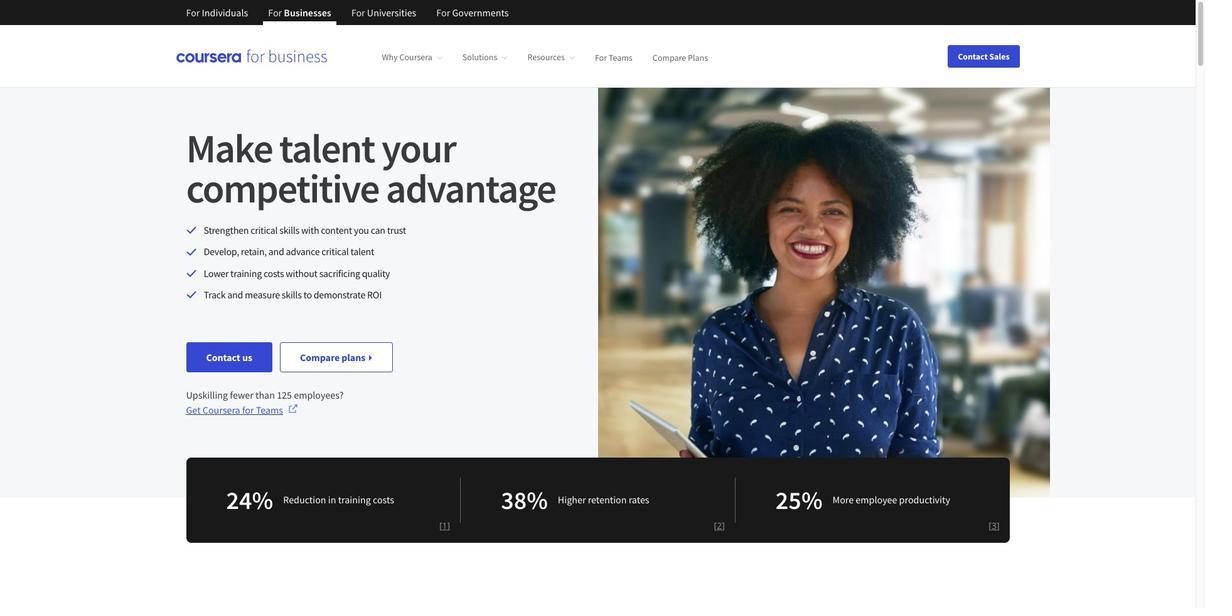 Task type: describe. For each thing, give the bounding box(es) containing it.
[ for 24%
[[439, 520, 442, 532]]

rates
[[629, 494, 649, 507]]

higher
[[558, 494, 586, 507]]

25%
[[776, 485, 823, 516]]

for governments
[[436, 6, 509, 19]]

contact us
[[206, 351, 252, 364]]

lower
[[204, 267, 229, 280]]

1 horizontal spatial costs
[[373, 494, 394, 507]]

for
[[242, 404, 254, 417]]

solutions link
[[463, 52, 507, 63]]

contact sales button
[[948, 45, 1020, 67]]

content
[[321, 224, 352, 237]]

for right resources 'link'
[[595, 52, 607, 63]]

2
[[717, 520, 722, 532]]

for teams link
[[595, 52, 633, 63]]

strengthen critical skills with content you can trust
[[204, 224, 406, 237]]

you
[[354, 224, 369, 237]]

than
[[255, 389, 275, 401]]

compare for compare plans
[[653, 52, 686, 63]]

employees?
[[294, 389, 344, 401]]

sales
[[989, 51, 1010, 62]]

] for 25%
[[997, 520, 1000, 532]]

businesses
[[284, 6, 331, 19]]

▸
[[367, 351, 373, 364]]

0 vertical spatial skills
[[279, 224, 299, 237]]

1 vertical spatial talent
[[350, 246, 374, 258]]

for teams
[[595, 52, 633, 63]]

0 horizontal spatial teams
[[256, 404, 283, 417]]

sacrificing
[[319, 267, 360, 280]]

[ 2 ]
[[714, 520, 725, 532]]

plans
[[342, 351, 365, 364]]

contact for contact us
[[206, 351, 240, 364]]

compare plans
[[653, 52, 708, 63]]

get coursera for teams
[[186, 404, 283, 417]]

1 vertical spatial skills
[[282, 289, 302, 301]]

3
[[992, 520, 997, 532]]

38%
[[501, 485, 548, 516]]

get coursera for teams link
[[186, 403, 298, 418]]

upskilling fewer than 125 employees?
[[186, 389, 344, 401]]

1
[[442, 520, 447, 532]]

[ 3 ]
[[989, 520, 1000, 532]]

more employee productivity
[[833, 494, 950, 507]]

1 vertical spatial training
[[338, 494, 371, 507]]

for for universities
[[351, 6, 365, 19]]

to
[[303, 289, 312, 301]]

[ 1 ]
[[439, 520, 450, 532]]

get
[[186, 404, 201, 417]]

coursera for why
[[399, 52, 432, 63]]

competitive
[[186, 163, 379, 213]]

resources link
[[528, 52, 575, 63]]

strengthen
[[204, 224, 249, 237]]

track and measure skills to demonstrate roi
[[204, 289, 382, 301]]

higher retention rates
[[558, 494, 649, 507]]

can
[[371, 224, 385, 237]]

resources
[[528, 52, 565, 63]]



Task type: locate. For each thing, give the bounding box(es) containing it.
productivity
[[899, 494, 950, 507]]

compare plans link
[[653, 52, 708, 63]]

without
[[286, 267, 317, 280]]

individuals
[[202, 6, 248, 19]]

1 horizontal spatial and
[[269, 246, 284, 258]]

1 vertical spatial contact
[[206, 351, 240, 364]]

0 horizontal spatial ]
[[447, 520, 450, 532]]

more
[[833, 494, 854, 507]]

coursera down the upskilling
[[203, 404, 240, 417]]

3 ] from the left
[[997, 520, 1000, 532]]

costs right in
[[373, 494, 394, 507]]

0 horizontal spatial costs
[[264, 267, 284, 280]]

0 horizontal spatial compare
[[300, 351, 340, 364]]

2 horizontal spatial ]
[[997, 520, 1000, 532]]

1 vertical spatial and
[[227, 289, 243, 301]]

1 horizontal spatial training
[[338, 494, 371, 507]]

make
[[186, 123, 272, 173]]

employee
[[856, 494, 897, 507]]

] for 24%
[[447, 520, 450, 532]]

] for 38%
[[722, 520, 725, 532]]

your
[[381, 123, 456, 173]]

1 horizontal spatial teams
[[609, 52, 633, 63]]

retain,
[[241, 246, 267, 258]]

compare
[[653, 52, 686, 63], [300, 351, 340, 364]]

1 horizontal spatial [
[[714, 520, 717, 532]]

for
[[186, 6, 200, 19], [268, 6, 282, 19], [351, 6, 365, 19], [436, 6, 450, 19], [595, 52, 607, 63]]

in
[[328, 494, 336, 507]]

why coursera
[[382, 52, 432, 63]]

[ for 25%
[[989, 520, 992, 532]]

contact for contact sales
[[958, 51, 988, 62]]

0 vertical spatial talent
[[279, 123, 375, 173]]

banner navigation
[[176, 0, 519, 35]]

1 vertical spatial coursera
[[203, 404, 240, 417]]

upskilling
[[186, 389, 228, 401]]

contact us button
[[186, 342, 272, 373]]

advantage
[[386, 163, 556, 213]]

contact left sales
[[958, 51, 988, 62]]

1 horizontal spatial coursera
[[399, 52, 432, 63]]

0 horizontal spatial coursera
[[203, 404, 240, 417]]

compare plans ▸
[[300, 351, 373, 364]]

1 [ from the left
[[439, 520, 442, 532]]

and
[[269, 246, 284, 258], [227, 289, 243, 301]]

2 horizontal spatial [
[[989, 520, 992, 532]]

critical down "content"
[[322, 246, 349, 258]]

for left governments
[[436, 6, 450, 19]]

costs
[[264, 267, 284, 280], [373, 494, 394, 507]]

teams
[[609, 52, 633, 63], [256, 404, 283, 417]]

costs up measure
[[264, 267, 284, 280]]

1 horizontal spatial compare
[[653, 52, 686, 63]]

1 horizontal spatial ]
[[722, 520, 725, 532]]

[
[[439, 520, 442, 532], [714, 520, 717, 532], [989, 520, 992, 532]]

coursera right why
[[399, 52, 432, 63]]

1 vertical spatial teams
[[256, 404, 283, 417]]

coursera for get
[[203, 404, 240, 417]]

0 horizontal spatial contact
[[206, 351, 240, 364]]

solutions
[[463, 52, 497, 63]]

[ for 38%
[[714, 520, 717, 532]]

critical up retain,
[[251, 224, 278, 237]]

0 vertical spatial and
[[269, 246, 284, 258]]

contact sales
[[958, 51, 1010, 62]]

contact left 'us'
[[206, 351, 240, 364]]

0 horizontal spatial training
[[230, 267, 262, 280]]

for for individuals
[[186, 6, 200, 19]]

1 vertical spatial compare
[[300, 351, 340, 364]]

125
[[277, 389, 292, 401]]

24%
[[226, 485, 273, 516]]

0 vertical spatial coursera
[[399, 52, 432, 63]]

3 [ from the left
[[989, 520, 992, 532]]

training right in
[[338, 494, 371, 507]]

reduction
[[283, 494, 326, 507]]

develop,
[[204, 246, 239, 258]]

0 vertical spatial critical
[[251, 224, 278, 237]]

talent
[[279, 123, 375, 173], [350, 246, 374, 258]]

plans
[[688, 52, 708, 63]]

retention
[[588, 494, 627, 507]]

for left businesses
[[268, 6, 282, 19]]

governments
[[452, 6, 509, 19]]

with
[[301, 224, 319, 237]]

measure
[[245, 289, 280, 301]]

1 vertical spatial costs
[[373, 494, 394, 507]]

for for governments
[[436, 6, 450, 19]]

1 horizontal spatial critical
[[322, 246, 349, 258]]

0 vertical spatial training
[[230, 267, 262, 280]]

for universities
[[351, 6, 416, 19]]

skills left to
[[282, 289, 302, 301]]

0 vertical spatial compare
[[653, 52, 686, 63]]

roi
[[367, 289, 382, 301]]

contact
[[958, 51, 988, 62], [206, 351, 240, 364]]

reduction in training costs
[[283, 494, 394, 507]]

us
[[242, 351, 252, 364]]

1 ] from the left
[[447, 520, 450, 532]]

and right track
[[227, 289, 243, 301]]

2 ] from the left
[[722, 520, 725, 532]]

why
[[382, 52, 398, 63]]

talent inside make talent your competitive advantage
[[279, 123, 375, 173]]

and right retain,
[[269, 246, 284, 258]]

skills left "with"
[[279, 224, 299, 237]]

0 vertical spatial costs
[[264, 267, 284, 280]]

2 [ from the left
[[714, 520, 717, 532]]

0 vertical spatial teams
[[609, 52, 633, 63]]

coursera
[[399, 52, 432, 63], [203, 404, 240, 417]]

universities
[[367, 6, 416, 19]]

for individuals
[[186, 6, 248, 19]]

0 horizontal spatial critical
[[251, 224, 278, 237]]

trust
[[387, 224, 406, 237]]

1 vertical spatial critical
[[322, 246, 349, 258]]

for for businesses
[[268, 6, 282, 19]]

teams down than
[[256, 404, 283, 417]]

compare inside button
[[300, 351, 340, 364]]

0 horizontal spatial and
[[227, 289, 243, 301]]

1 horizontal spatial contact
[[958, 51, 988, 62]]

coursera for business image
[[176, 50, 327, 63]]

compare for compare plans ▸
[[300, 351, 340, 364]]

training
[[230, 267, 262, 280], [338, 494, 371, 507]]

fewer
[[230, 389, 253, 401]]

lower training costs without sacrificing quality
[[204, 267, 390, 280]]

0 horizontal spatial [
[[439, 520, 442, 532]]

track
[[204, 289, 226, 301]]

advance
[[286, 246, 320, 258]]

make talent your competitive advantage
[[186, 123, 556, 213]]

for left individuals
[[186, 6, 200, 19]]

quality
[[362, 267, 390, 280]]

teams left 'compare plans' link
[[609, 52, 633, 63]]

training down retain,
[[230, 267, 262, 280]]

why coursera link
[[382, 52, 442, 63]]

]
[[447, 520, 450, 532], [722, 520, 725, 532], [997, 520, 1000, 532]]

develop, retain, and advance critical talent
[[204, 246, 374, 258]]

0 vertical spatial contact
[[958, 51, 988, 62]]

demonstrate
[[314, 289, 365, 301]]

for left universities
[[351, 6, 365, 19]]

compare plans ▸ button
[[280, 342, 393, 373]]

critical
[[251, 224, 278, 237], [322, 246, 349, 258]]

skills
[[279, 224, 299, 237], [282, 289, 302, 301]]

for businesses
[[268, 6, 331, 19]]



Task type: vqa. For each thing, say whether or not it's contained in the screenshot.
the Strengthen
yes



